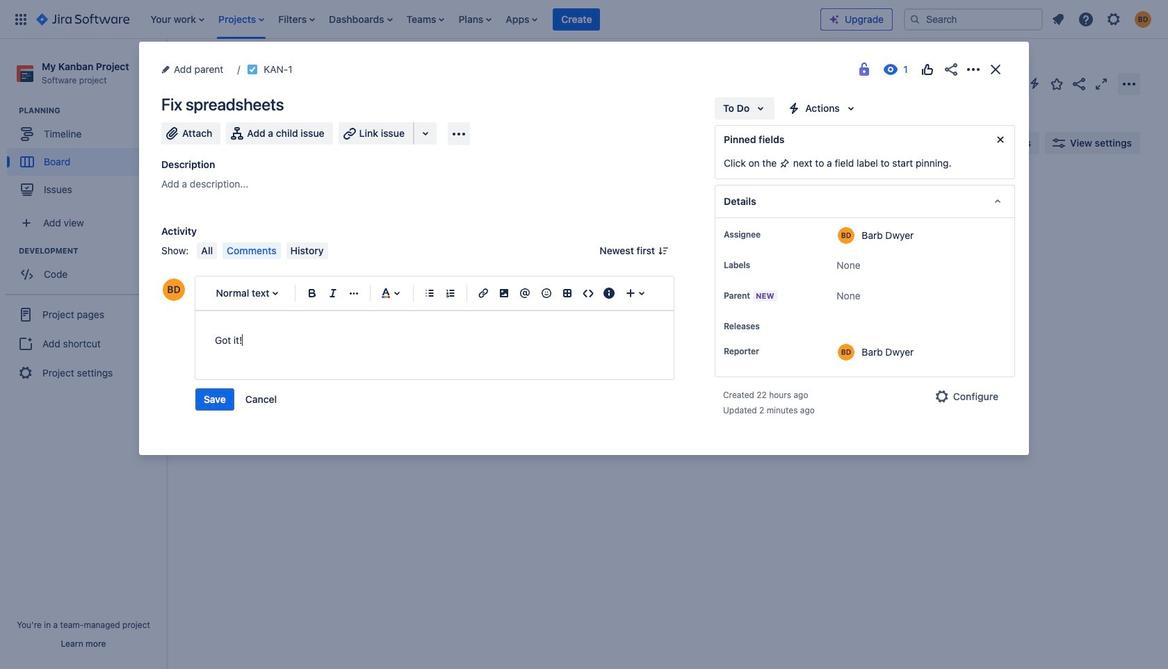 Task type: locate. For each thing, give the bounding box(es) containing it.
Search this board text field
[[196, 131, 260, 156]]

copy link to issue image
[[290, 63, 301, 74]]

list
[[143, 0, 821, 39], [1046, 7, 1160, 32]]

jira software image
[[36, 11, 130, 27], [36, 11, 130, 27]]

0 vertical spatial heading
[[19, 105, 166, 116]]

1 vertical spatial task image
[[207, 252, 218, 263]]

task image
[[247, 64, 258, 75], [207, 252, 218, 263]]

table image
[[559, 285, 576, 302]]

star kan board image
[[1049, 75, 1065, 92]]

dialog
[[139, 42, 1029, 455]]

1 list item from the left
[[146, 0, 209, 39]]

code snippet image
[[580, 285, 597, 302]]

0 vertical spatial task image
[[247, 64, 258, 75]]

menu bar
[[194, 243, 331, 259]]

bold ⌘b image
[[304, 285, 320, 302]]

1 vertical spatial heading
[[19, 246, 166, 257]]

sidebar element
[[0, 39, 167, 670]]

group
[[7, 105, 166, 208], [7, 246, 166, 293], [6, 294, 161, 393], [195, 389, 285, 411]]

None search field
[[904, 8, 1043, 30]]

1 heading from the top
[[19, 105, 166, 116]]

5 list item from the left
[[402, 0, 449, 39]]

mention image
[[517, 285, 534, 302]]

add image, video, or file image
[[496, 285, 513, 302]]

info panel image
[[601, 285, 617, 302]]

8 list item from the left
[[553, 0, 600, 39]]

emoji image
[[538, 285, 555, 302]]

heading
[[19, 105, 166, 116], [19, 246, 166, 257]]

primary element
[[8, 0, 821, 39]]

close image
[[987, 61, 1004, 78]]

banner
[[0, 0, 1168, 39]]

list item
[[146, 0, 209, 39], [214, 0, 269, 39], [274, 0, 319, 39], [325, 0, 397, 39], [402, 0, 449, 39], [454, 0, 496, 39], [502, 0, 542, 39], [553, 0, 600, 39]]

link image
[[475, 285, 492, 302]]

1 horizontal spatial task image
[[247, 64, 258, 75]]

numbered list ⌘⇧7 image
[[442, 285, 459, 302]]

italic ⌘i image
[[325, 285, 341, 302]]



Task type: vqa. For each thing, say whether or not it's contained in the screenshot.
SEARCH THIS BOARD Text Box
yes



Task type: describe. For each thing, give the bounding box(es) containing it.
enter full screen image
[[1093, 75, 1110, 92]]

more formatting image
[[346, 285, 362, 302]]

labels pin to top. only you can see pinned fields. image
[[753, 260, 764, 271]]

add people image
[[342, 135, 359, 152]]

link web pages and more image
[[417, 125, 434, 142]]

2 list item from the left
[[214, 0, 269, 39]]

more information about barb dwyer image
[[838, 227, 855, 244]]

7 list item from the left
[[502, 0, 542, 39]]

add app image
[[451, 126, 467, 142]]

search image
[[910, 14, 921, 25]]

1 horizontal spatial list
[[1046, 7, 1160, 32]]

0 horizontal spatial list
[[143, 0, 821, 39]]

details element
[[715, 185, 1015, 218]]

bullet list ⌘⇧8 image
[[421, 285, 438, 302]]

hide message image
[[992, 131, 1009, 148]]

0 horizontal spatial task image
[[207, 252, 218, 263]]

reporter pin to top. only you can see pinned fields. image
[[762, 346, 773, 357]]

4 list item from the left
[[325, 0, 397, 39]]

actions image
[[965, 61, 982, 78]]

assignee pin to top. only you can see pinned fields. image
[[764, 229, 775, 241]]

Comment - Main content area, start typing to enter text. text field
[[215, 332, 654, 349]]

create column image
[[786, 182, 802, 199]]

3 list item from the left
[[274, 0, 319, 39]]

vote options: no one has voted for this issue yet. image
[[919, 61, 936, 78]]

Search field
[[904, 8, 1043, 30]]

2 heading from the top
[[19, 246, 166, 257]]

6 list item from the left
[[454, 0, 496, 39]]



